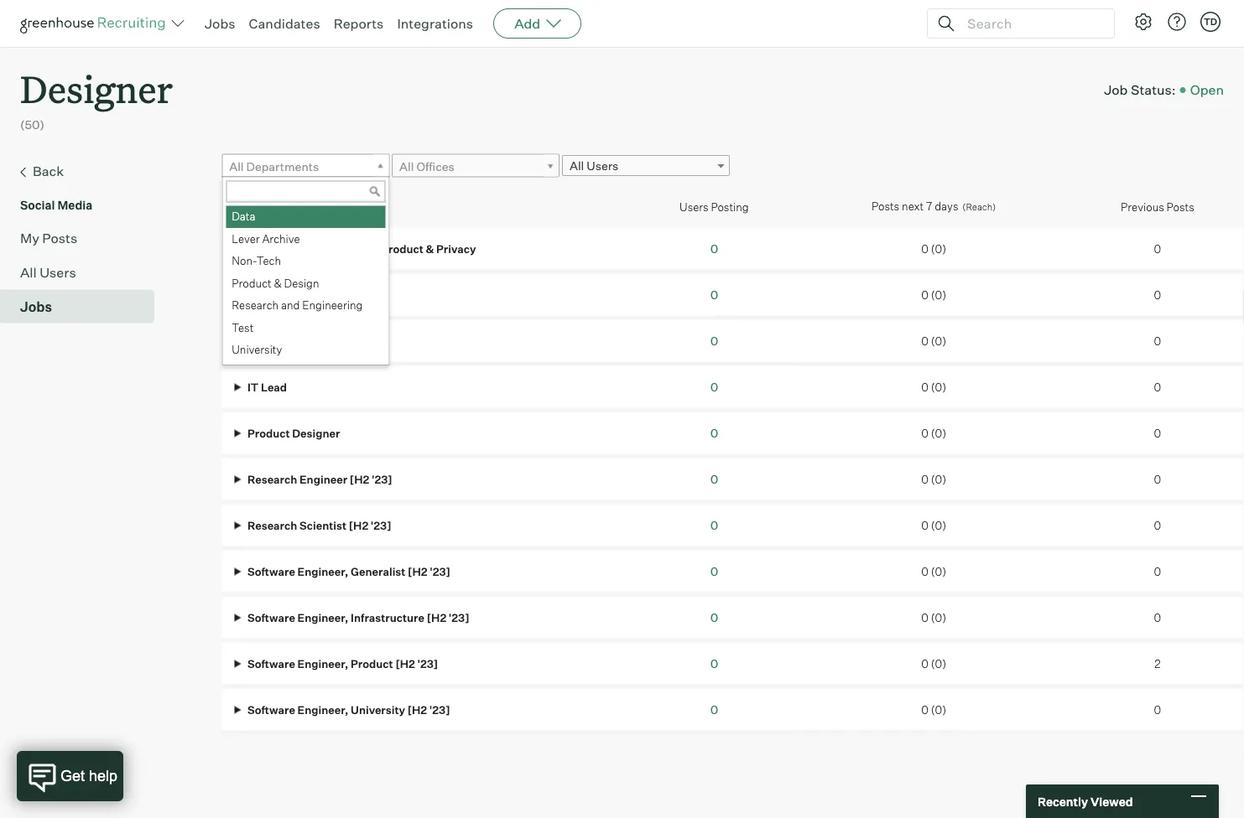 Task type: locate. For each thing, give the bounding box(es) containing it.
research inside "option"
[[232, 299, 279, 312]]

1 horizontal spatial all users
[[570, 159, 619, 173]]

all departments link
[[222, 154, 390, 178]]

1 vertical spatial research
[[247, 473, 297, 486]]

lead for it lead
[[261, 380, 287, 394]]

0
[[710, 241, 718, 256], [921, 242, 929, 255], [1154, 242, 1161, 255], [710, 288, 718, 302], [921, 288, 929, 302], [1154, 288, 1161, 302], [710, 334, 718, 348], [921, 334, 929, 348], [1154, 334, 1161, 348], [710, 380, 718, 394], [921, 380, 929, 394], [1154, 380, 1161, 394], [710, 426, 718, 441], [921, 427, 929, 440], [1154, 427, 1161, 440], [710, 472, 718, 487], [921, 473, 929, 486], [1154, 473, 1161, 486], [710, 518, 718, 533], [921, 519, 929, 532], [1154, 519, 1161, 532], [710, 564, 718, 579], [921, 565, 929, 578], [1154, 565, 1161, 578], [710, 611, 718, 625], [921, 611, 929, 625], [1154, 611, 1161, 625], [710, 657, 718, 671], [921, 657, 929, 671], [710, 703, 718, 718], [921, 703, 929, 717], [1154, 703, 1161, 717]]

hr
[[247, 288, 264, 302]]

1 engineer, from the top
[[297, 565, 348, 578]]

data option
[[226, 206, 385, 228]]

jobs link down my posts link
[[20, 297, 148, 317]]

2 vertical spatial users
[[40, 264, 76, 281]]

1 vertical spatial all users link
[[20, 262, 148, 282]]

it lead
[[245, 380, 287, 394]]

&
[[426, 242, 434, 255], [274, 277, 282, 290]]

9 0 link from the top
[[710, 611, 718, 625]]

my posts
[[20, 230, 77, 246]]

Search text field
[[963, 11, 1099, 36]]

software
[[247, 565, 295, 578], [247, 611, 295, 625], [247, 657, 295, 671], [247, 703, 295, 717]]

4 software from the top
[[247, 703, 295, 717]]

lead right security
[[359, 334, 385, 348]]

3 0 (0) from the top
[[921, 334, 946, 348]]

candidates link
[[249, 15, 320, 32]]

social
[[20, 198, 55, 212]]

all users link up users posting
[[562, 155, 730, 176]]

posts for previous posts
[[1167, 200, 1194, 213]]

jobs down my
[[20, 298, 52, 315]]

product down non-tech
[[232, 277, 272, 290]]

0 vertical spatial designer
[[20, 64, 173, 113]]

7 0 (0) from the top
[[921, 519, 946, 532]]

5 0 (0) from the top
[[921, 427, 946, 440]]

lever archive option
[[226, 228, 385, 251]]

[h2
[[350, 473, 369, 486], [349, 519, 368, 532], [408, 565, 427, 578], [427, 611, 446, 625], [395, 657, 415, 671], [407, 703, 427, 717]]

product
[[381, 242, 423, 255], [232, 277, 272, 290], [247, 427, 290, 440], [351, 657, 393, 671]]

university inside option
[[232, 343, 282, 357]]

research up "test"
[[232, 299, 279, 312]]

test option
[[226, 317, 385, 340]]

media
[[57, 198, 93, 212]]

7 (0) from the top
[[931, 519, 946, 532]]

product down software engineer, infrastructure [h2 '23]
[[351, 657, 393, 671]]

3 0 link from the top
[[710, 334, 718, 348]]

1 vertical spatial users
[[680, 200, 709, 213]]

0 link for research scientist [h2 '23]
[[710, 518, 718, 533]]

jobs left candidates
[[205, 15, 235, 32]]

posts
[[872, 200, 900, 213], [1167, 200, 1194, 213], [42, 230, 77, 246]]

engineer, down scientist
[[297, 565, 348, 578]]

9 0 (0) from the top
[[921, 611, 946, 625]]

job up the lever
[[230, 200, 249, 213]]

0 horizontal spatial designer
[[20, 64, 173, 113]]

hr lead
[[245, 288, 292, 302]]

'23] for product
[[417, 657, 438, 671]]

designer down greenhouse recruiting image
[[20, 64, 173, 113]]

6 0 link from the top
[[710, 472, 718, 487]]

0 vertical spatial jobs
[[205, 15, 235, 32]]

1 vertical spatial university
[[351, 703, 405, 717]]

0 link for it lead
[[710, 380, 718, 394]]

university option
[[226, 340, 385, 362]]

posts right previous at the top of the page
[[1167, 200, 1194, 213]]

0 horizontal spatial university
[[232, 343, 282, 357]]

& left design
[[274, 277, 282, 290]]

0 horizontal spatial job
[[230, 200, 249, 213]]

back link
[[20, 161, 148, 183]]

(0) for research engineer [h2 '23]
[[931, 473, 946, 486]]

2 0 link from the top
[[710, 288, 718, 302]]

software engineer, product [h2 '23]
[[245, 657, 438, 671]]

software engineer, infrastructure [h2 '23]
[[245, 611, 469, 625]]

0 vertical spatial &
[[426, 242, 434, 255]]

8 (0) from the top
[[931, 565, 946, 578]]

all users
[[570, 159, 619, 173], [20, 264, 76, 281]]

all users link down my posts link
[[20, 262, 148, 282]]

jobs link left candidates
[[205, 15, 235, 32]]

0 vertical spatial university
[[232, 343, 282, 357]]

jobs link
[[205, 15, 235, 32], [20, 297, 148, 317]]

software for software engineer, infrastructure [h2 '23]
[[247, 611, 295, 625]]

9 (0) from the top
[[931, 611, 946, 625]]

lead
[[266, 288, 292, 302], [359, 334, 385, 348], [261, 380, 287, 394]]

11 (0) from the top
[[931, 703, 946, 717]]

5 0 link from the top
[[710, 426, 718, 441]]

0 horizontal spatial jobs
[[20, 298, 52, 315]]

product designer
[[245, 427, 340, 440]]

0 (0) for hr lead
[[921, 288, 946, 302]]

10 0 (0) from the top
[[921, 657, 946, 671]]

2
[[1155, 657, 1161, 671]]

engineer, down software engineer, product [h2 '23]
[[297, 703, 348, 717]]

users
[[587, 159, 619, 173], [680, 200, 709, 213], [40, 264, 76, 281]]

research for research scientist [h2 '23]
[[247, 519, 297, 532]]

research down product designer on the left bottom of page
[[247, 473, 297, 486]]

research
[[232, 299, 279, 312], [247, 473, 297, 486], [247, 519, 297, 532]]

engineer, up software engineer, product [h2 '23]
[[297, 611, 348, 625]]

1 vertical spatial jobs link
[[20, 297, 148, 317]]

7 0 link from the top
[[710, 518, 718, 533]]

posts for my posts
[[42, 230, 77, 246]]

2 0 (0) from the top
[[921, 288, 946, 302]]

2 engineer, from the top
[[297, 611, 348, 625]]

engineer, for university
[[297, 703, 348, 717]]

[h2 for product
[[395, 657, 415, 671]]

0 (0)
[[921, 242, 946, 255], [921, 288, 946, 302], [921, 334, 946, 348], [921, 380, 946, 394], [921, 427, 946, 440], [921, 473, 946, 486], [921, 519, 946, 532], [921, 565, 946, 578], [921, 611, 946, 625], [921, 657, 946, 671], [921, 703, 946, 717]]

integrations
[[397, 15, 473, 32]]

designer
[[20, 64, 173, 113], [292, 427, 340, 440]]

(0)
[[931, 242, 946, 255], [931, 288, 946, 302], [931, 334, 946, 348], [931, 380, 946, 394], [931, 427, 946, 440], [931, 473, 946, 486], [931, 519, 946, 532], [931, 565, 946, 578], [931, 611, 946, 625], [931, 657, 946, 671], [931, 703, 946, 717]]

all offices
[[399, 159, 455, 174]]

0 horizontal spatial posts
[[42, 230, 77, 246]]

posts right my
[[42, 230, 77, 246]]

posts left next
[[872, 200, 900, 213]]

(0) for hr lead
[[931, 288, 946, 302]]

university
[[232, 343, 282, 357], [351, 703, 405, 717]]

users posting
[[680, 200, 749, 213]]

5 (0) from the top
[[931, 427, 946, 440]]

departments
[[246, 159, 319, 174]]

lead right it
[[261, 380, 287, 394]]

'23] for infrastructure
[[449, 611, 469, 625]]

designer up the research engineer [h2 '23] at the bottom
[[292, 427, 340, 440]]

non-tech
[[232, 254, 281, 268]]

research left scientist
[[247, 519, 297, 532]]

job
[[1104, 81, 1128, 98], [230, 200, 249, 213]]

jobs
[[205, 15, 235, 32], [20, 298, 52, 315]]

1 horizontal spatial designer
[[292, 427, 340, 440]]

information
[[247, 334, 309, 348]]

2 vertical spatial lead
[[261, 380, 287, 394]]

0 (0) for software engineer, product [h2 '23]
[[921, 657, 946, 671]]

infrastructure
[[351, 611, 425, 625]]

2 (0) from the top
[[931, 288, 946, 302]]

'23] for university
[[429, 703, 450, 717]]

general
[[288, 242, 330, 255]]

4 0 link from the top
[[710, 380, 718, 394]]

0 horizontal spatial jobs link
[[20, 297, 148, 317]]

all
[[570, 159, 584, 173], [229, 159, 244, 174], [399, 159, 414, 174], [20, 264, 37, 281]]

11 0 (0) from the top
[[921, 703, 946, 717]]

0 (0) for it lead
[[921, 380, 946, 394]]

8 0 link from the top
[[710, 564, 718, 579]]

None text field
[[226, 181, 385, 203]]

all users link
[[562, 155, 730, 176], [20, 262, 148, 282]]

1 vertical spatial &
[[274, 277, 282, 290]]

& inside option
[[274, 277, 282, 290]]

2 vertical spatial research
[[247, 519, 297, 532]]

designer link
[[20, 47, 173, 117]]

1 vertical spatial all users
[[20, 264, 76, 281]]

'23]
[[372, 473, 392, 486], [371, 519, 391, 532], [430, 565, 450, 578], [449, 611, 469, 625], [417, 657, 438, 671], [429, 703, 450, 717]]

0 vertical spatial lead
[[266, 288, 292, 302]]

1 horizontal spatial posts
[[872, 200, 900, 213]]

6 0 (0) from the top
[[921, 473, 946, 486]]

privacy
[[436, 242, 476, 255]]

reports
[[334, 15, 384, 32]]

lead right hr
[[266, 288, 292, 302]]

2 horizontal spatial users
[[680, 200, 709, 213]]

deputy
[[247, 242, 286, 255]]

posts next 7 days (reach)
[[872, 200, 996, 213]]

4 engineer, from the top
[[297, 703, 348, 717]]

university down "test"
[[232, 343, 282, 357]]

research for research engineer [h2 '23]
[[247, 473, 297, 486]]

security
[[312, 334, 356, 348]]

4 (0) from the top
[[931, 380, 946, 394]]

0 link for software engineer, generalist [h2 '23]
[[710, 564, 718, 579]]

7
[[926, 200, 932, 213]]

[h2 for generalist
[[408, 565, 427, 578]]

0 link for research engineer [h2 '23]
[[710, 472, 718, 487]]

1 0 link from the top
[[710, 241, 718, 256]]

1 vertical spatial job
[[230, 200, 249, 213]]

0 vertical spatial users
[[587, 159, 619, 173]]

days
[[935, 200, 959, 213]]

(0) for software engineer, generalist [h2 '23]
[[931, 565, 946, 578]]

engineer,
[[297, 565, 348, 578], [297, 611, 348, 625], [297, 657, 348, 671], [297, 703, 348, 717]]

0 vertical spatial all users link
[[562, 155, 730, 176]]

1 software from the top
[[247, 565, 295, 578]]

list box
[[223, 206, 385, 362]]

0 horizontal spatial &
[[274, 277, 282, 290]]

0 link for hr lead
[[710, 288, 718, 302]]

0 link
[[710, 241, 718, 256], [710, 288, 718, 302], [710, 334, 718, 348], [710, 380, 718, 394], [710, 426, 718, 441], [710, 472, 718, 487], [710, 518, 718, 533], [710, 564, 718, 579], [710, 611, 718, 625], [710, 657, 718, 671], [710, 703, 718, 718]]

1 vertical spatial designer
[[292, 427, 340, 440]]

3 software from the top
[[247, 657, 295, 671]]

status:
[[1131, 81, 1176, 98]]

0 vertical spatial jobs link
[[205, 15, 235, 32]]

2 horizontal spatial posts
[[1167, 200, 1194, 213]]

offices
[[416, 159, 455, 174]]

& left privacy
[[426, 242, 434, 255]]

10 0 link from the top
[[710, 657, 718, 671]]

add
[[514, 15, 540, 32]]

0 vertical spatial job
[[1104, 81, 1128, 98]]

4 0 (0) from the top
[[921, 380, 946, 394]]

1 0 (0) from the top
[[921, 242, 946, 255]]

and
[[281, 299, 300, 312]]

product & design
[[232, 277, 319, 290]]

(0) for software engineer, product [h2 '23]
[[931, 657, 946, 671]]

3 engineer, from the top
[[297, 657, 348, 671]]

all inside all departments link
[[229, 159, 244, 174]]

8 0 (0) from the top
[[921, 565, 946, 578]]

3 (0) from the top
[[931, 334, 946, 348]]

greenhouse recruiting image
[[20, 13, 171, 34]]

generalist
[[351, 565, 406, 578]]

software for software engineer, generalist [h2 '23]
[[247, 565, 295, 578]]

(0) for it lead
[[931, 380, 946, 394]]

tech
[[256, 254, 281, 268]]

engineer, up the software engineer, university [h2 '23]
[[297, 657, 348, 671]]

1 vertical spatial jobs
[[20, 298, 52, 315]]

1 horizontal spatial job
[[1104, 81, 1128, 98]]

research and engineering option
[[226, 295, 385, 317]]

2 software from the top
[[247, 611, 295, 625]]

0 vertical spatial research
[[232, 299, 279, 312]]

research and engineering
[[232, 299, 363, 312]]

university down software engineer, product [h2 '23]
[[351, 703, 405, 717]]

11 0 link from the top
[[710, 703, 718, 718]]

software for software engineer, university [h2 '23]
[[247, 703, 295, 717]]

6 (0) from the top
[[931, 473, 946, 486]]

0 vertical spatial all users
[[570, 159, 619, 173]]

(reach)
[[963, 202, 996, 213]]

10 (0) from the top
[[931, 657, 946, 671]]

job left status:
[[1104, 81, 1128, 98]]

1 (0) from the top
[[931, 242, 946, 255]]

software for software engineer, product [h2 '23]
[[247, 657, 295, 671]]



Task type: describe. For each thing, give the bounding box(es) containing it.
counsel,
[[332, 242, 379, 255]]

data
[[232, 210, 255, 223]]

0 link for software engineer, product [h2 '23]
[[710, 657, 718, 671]]

integrations link
[[397, 15, 473, 32]]

designer (50)
[[20, 64, 173, 132]]

product & design option
[[226, 273, 385, 295]]

previous
[[1121, 200, 1164, 213]]

back
[[33, 163, 64, 179]]

engineering
[[302, 299, 363, 312]]

0 (0) for information security lead
[[921, 334, 946, 348]]

non-tech option
[[226, 251, 385, 273]]

engineer, for infrastructure
[[297, 611, 348, 625]]

td button
[[1197, 8, 1224, 35]]

0 (0) for software engineer, generalist [h2 '23]
[[921, 565, 946, 578]]

(50)
[[20, 118, 44, 132]]

(0) for software engineer, university [h2 '23]
[[931, 703, 946, 717]]

0 (0) for software engineer, infrastructure [h2 '23]
[[921, 611, 946, 625]]

information security lead
[[245, 334, 385, 348]]

0 (0) for research engineer [h2 '23]
[[921, 473, 946, 486]]

viewed
[[1091, 795, 1133, 809]]

jobs inside jobs link
[[20, 298, 52, 315]]

1 horizontal spatial users
[[587, 159, 619, 173]]

0 link for product designer
[[710, 426, 718, 441]]

1 horizontal spatial jobs link
[[205, 15, 235, 32]]

my
[[20, 230, 39, 246]]

candidates
[[249, 15, 320, 32]]

0 horizontal spatial all users link
[[20, 262, 148, 282]]

reports link
[[334, 15, 384, 32]]

(0) for information security lead
[[931, 334, 946, 348]]

product right counsel,
[[381, 242, 423, 255]]

'23] for generalist
[[430, 565, 450, 578]]

product down it lead
[[247, 427, 290, 440]]

deputy general counsel, product & privacy
[[245, 242, 476, 255]]

research engineer [h2 '23]
[[245, 473, 392, 486]]

product inside option
[[232, 277, 272, 290]]

0 link for software engineer, university [h2 '23]
[[710, 703, 718, 718]]

all offices link
[[392, 154, 560, 178]]

all departments
[[229, 159, 319, 174]]

td
[[1204, 16, 1217, 27]]

design
[[284, 277, 319, 290]]

previous posts
[[1121, 200, 1194, 213]]

research for research and engineering
[[232, 299, 279, 312]]

engineer
[[300, 473, 347, 486]]

engineer, for product
[[297, 657, 348, 671]]

lever archive
[[232, 232, 300, 246]]

all inside all offices "link"
[[399, 159, 414, 174]]

(0) for research scientist [h2 '23]
[[931, 519, 946, 532]]

non-
[[232, 254, 256, 268]]

engineer, for generalist
[[297, 565, 348, 578]]

job status:
[[1104, 81, 1176, 98]]

td button
[[1201, 12, 1221, 32]]

[h2 for infrastructure
[[427, 611, 446, 625]]

1 vertical spatial lead
[[359, 334, 385, 348]]

configure image
[[1133, 12, 1154, 32]]

software engineer, university [h2 '23]
[[245, 703, 450, 717]]

1 horizontal spatial all users link
[[562, 155, 730, 176]]

archive
[[262, 232, 300, 246]]

(0) for software engineer, infrastructure [h2 '23]
[[931, 611, 946, 625]]

lever
[[232, 232, 260, 246]]

software engineer, generalist [h2 '23]
[[245, 565, 450, 578]]

recently viewed
[[1038, 795, 1133, 809]]

social media
[[20, 198, 93, 212]]

(0) for deputy general counsel, product & privacy
[[931, 242, 946, 255]]

scientist
[[300, 519, 346, 532]]

0 (0) for research scientist [h2 '23]
[[921, 519, 946, 532]]

job for job
[[230, 200, 249, 213]]

list box containing data
[[223, 206, 385, 362]]

0 (0) for product designer
[[921, 427, 946, 440]]

job for job status:
[[1104, 81, 1128, 98]]

(0) for product designer
[[931, 427, 946, 440]]

next
[[902, 200, 924, 213]]

1 horizontal spatial university
[[351, 703, 405, 717]]

0 horizontal spatial all users
[[20, 264, 76, 281]]

open
[[1190, 81, 1224, 98]]

lead for hr lead
[[266, 288, 292, 302]]

0 link for software engineer, infrastructure [h2 '23]
[[710, 611, 718, 625]]

0 link for deputy general counsel, product & privacy
[[710, 241, 718, 256]]

1 horizontal spatial jobs
[[205, 15, 235, 32]]

it
[[247, 380, 259, 394]]

0 horizontal spatial users
[[40, 264, 76, 281]]

research scientist [h2 '23]
[[245, 519, 391, 532]]

0 link for information security lead
[[710, 334, 718, 348]]

[h2 for university
[[407, 703, 427, 717]]

1 horizontal spatial &
[[426, 242, 434, 255]]

0 (0) for software engineer, university [h2 '23]
[[921, 703, 946, 717]]

my posts link
[[20, 228, 148, 248]]

posting
[[711, 200, 749, 213]]

test
[[232, 321, 254, 335]]

recently
[[1038, 795, 1088, 809]]

add button
[[493, 8, 582, 39]]

0 (0) for deputy general counsel, product & privacy
[[921, 242, 946, 255]]



Task type: vqa. For each thing, say whether or not it's contained in the screenshot.
"ONSITE · 1"
no



